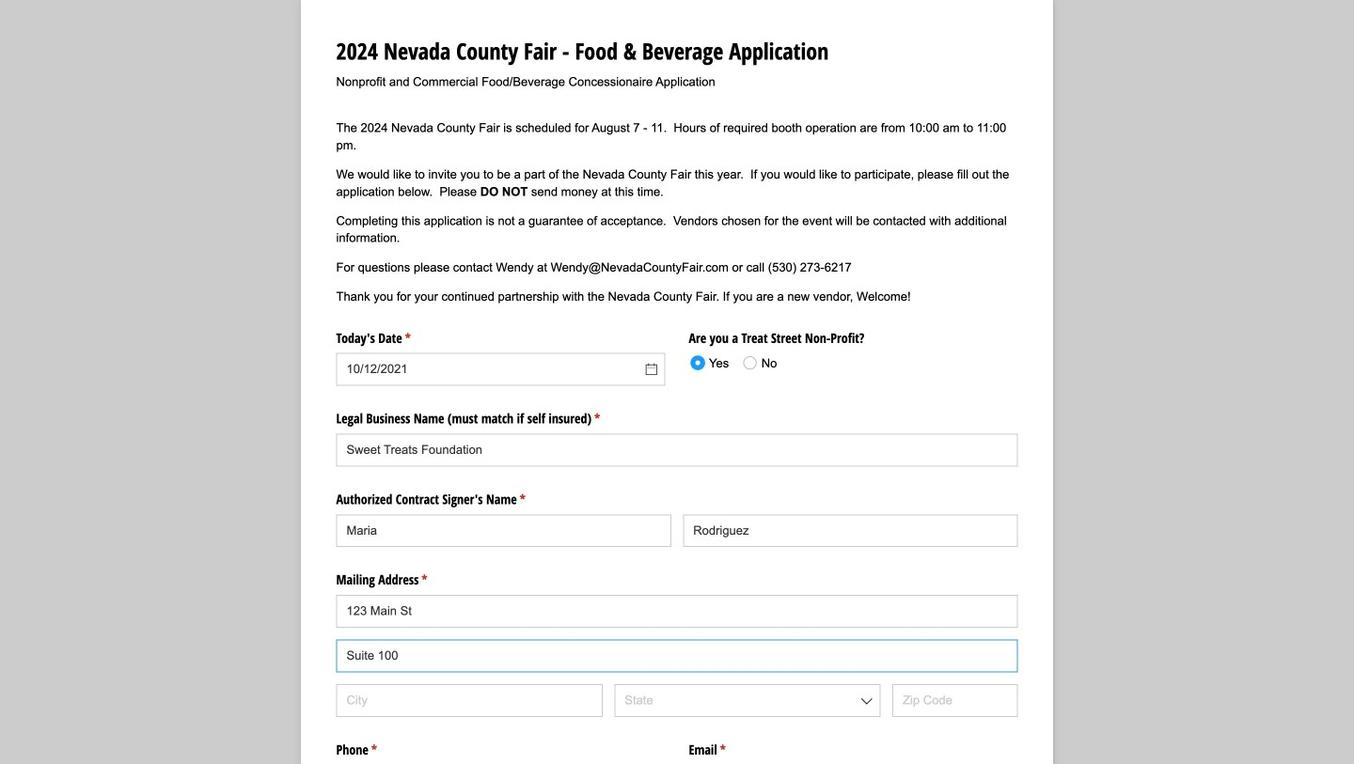 Task type: describe. For each thing, give the bounding box(es) containing it.
Address Line 2 text field
[[336, 640, 1018, 673]]

Zip Code text field
[[892, 684, 1018, 717]]

Address Line 1 text field
[[336, 595, 1018, 628]]

First text field
[[336, 515, 671, 547]]



Task type: vqa. For each thing, say whether or not it's contained in the screenshot.
second Option from the bottom of the page
no



Task type: locate. For each thing, give the bounding box(es) containing it.
State text field
[[614, 684, 881, 717]]

None text field
[[336, 434, 1018, 467]]

None text field
[[336, 353, 665, 386]]

City text field
[[336, 684, 603, 717]]

Last text field
[[683, 515, 1018, 547]]

None radio
[[684, 348, 741, 377], [737, 348, 777, 377], [684, 348, 741, 377], [737, 348, 777, 377]]



